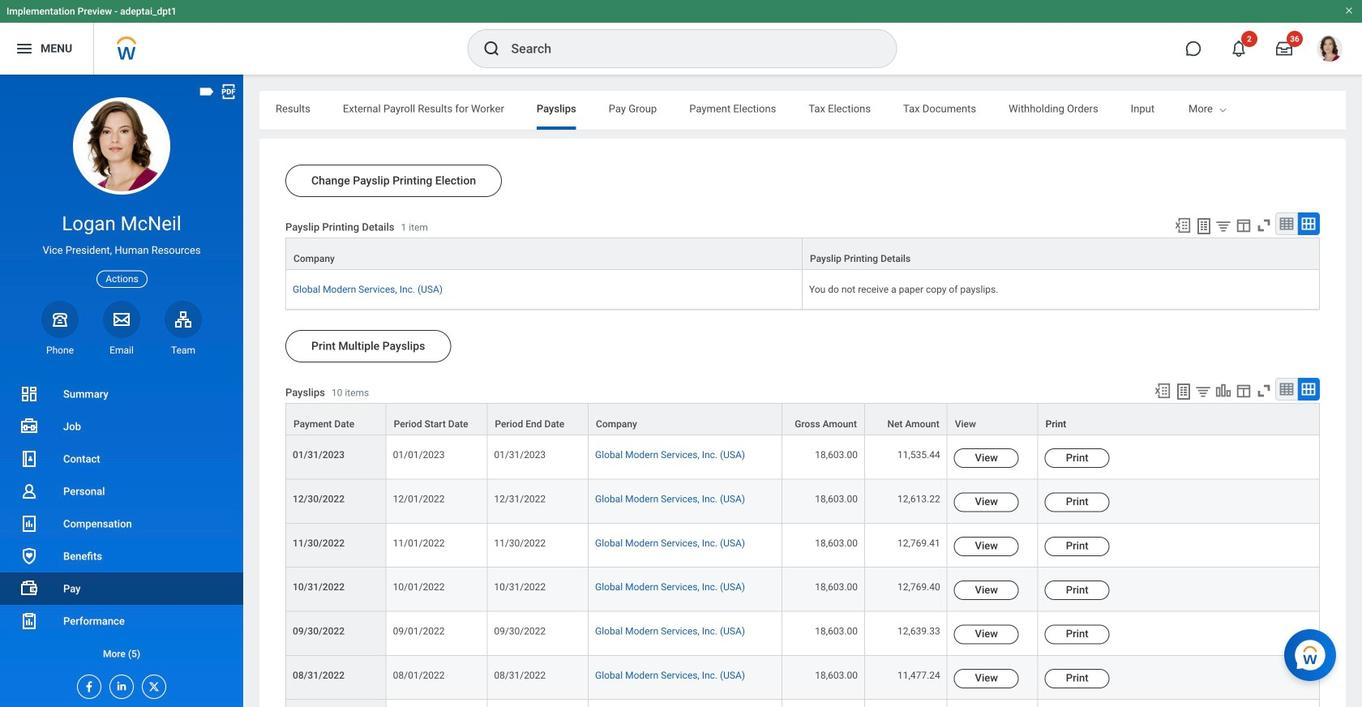 Task type: vqa. For each thing, say whether or not it's contained in the screenshot.
Due
no



Task type: locate. For each thing, give the bounding box(es) containing it.
select to filter grid data image
[[1215, 217, 1233, 234], [1195, 383, 1213, 400]]

close environment banner image
[[1345, 6, 1355, 15]]

1 vertical spatial toolbar
[[1147, 378, 1320, 403]]

1 table image from the top
[[1279, 216, 1295, 232]]

pay image
[[19, 579, 39, 599]]

toolbar
[[1167, 213, 1320, 238], [1147, 378, 1320, 403]]

2 table image from the top
[[1279, 381, 1295, 398]]

table image
[[1279, 216, 1295, 232], [1279, 381, 1295, 398]]

1 vertical spatial select to filter grid data image
[[1195, 383, 1213, 400]]

export to worksheets image right export to excel image
[[1195, 217, 1214, 236]]

7 cell from the left
[[1039, 700, 1320, 707]]

toolbar for first row from the top
[[1167, 213, 1320, 238]]

list
[[0, 378, 243, 670]]

select to filter grid data image left click to view/edit grid preferences image
[[1215, 217, 1233, 234]]

export to worksheets image
[[1195, 217, 1214, 236], [1174, 382, 1194, 402]]

8 row from the top
[[286, 612, 1320, 656]]

10 row from the top
[[286, 700, 1320, 707]]

banner
[[0, 0, 1363, 75]]

0 horizontal spatial export to worksheets image
[[1174, 382, 1194, 402]]

view team image
[[174, 310, 193, 329]]

inbox large image
[[1277, 41, 1293, 57]]

1 horizontal spatial select to filter grid data image
[[1215, 217, 1233, 234]]

row
[[286, 238, 1320, 271], [286, 270, 1320, 310], [286, 403, 1320, 436], [286, 436, 1320, 480], [286, 480, 1320, 524], [286, 524, 1320, 568], [286, 568, 1320, 612], [286, 612, 1320, 656], [286, 656, 1320, 700], [286, 700, 1320, 707]]

performance image
[[19, 612, 39, 631]]

select to filter grid data image left click to view/edit grid preferences icon
[[1195, 383, 1213, 400]]

table image left expand table image
[[1279, 216, 1295, 232]]

fullscreen image
[[1256, 217, 1273, 234]]

3 row from the top
[[286, 403, 1320, 436]]

table image for expand table image
[[1279, 216, 1295, 232]]

fullscreen image
[[1256, 382, 1273, 400]]

export to worksheets image for export to excel image
[[1195, 217, 1214, 236]]

cell
[[387, 700, 488, 707], [488, 700, 589, 707], [589, 700, 783, 707], [783, 700, 865, 707], [865, 700, 948, 707], [948, 700, 1039, 707], [1039, 700, 1320, 707]]

4 cell from the left
[[783, 700, 865, 707]]

0 vertical spatial export to worksheets image
[[1195, 217, 1214, 236]]

1 vertical spatial export to worksheets image
[[1174, 382, 1194, 402]]

table image left expand table icon
[[1279, 381, 1295, 398]]

1 row from the top
[[286, 238, 1320, 271]]

1 vertical spatial table image
[[1279, 381, 1295, 398]]

notifications large image
[[1231, 41, 1247, 57]]

0 vertical spatial table image
[[1279, 216, 1295, 232]]

email logan mcneil element
[[103, 344, 140, 357]]

view printable version (pdf) image
[[220, 83, 238, 101]]

0 horizontal spatial select to filter grid data image
[[1195, 383, 1213, 400]]

phone image
[[49, 310, 71, 329]]

personal image
[[19, 482, 39, 501]]

1 horizontal spatial export to worksheets image
[[1195, 217, 1214, 236]]

0 vertical spatial select to filter grid data image
[[1215, 217, 1233, 234]]

5 cell from the left
[[865, 700, 948, 707]]

7 row from the top
[[286, 568, 1320, 612]]

export to worksheets image right export to excel icon
[[1174, 382, 1194, 402]]

2 row from the top
[[286, 270, 1320, 310]]

tab list
[[260, 91, 1363, 130]]

facebook image
[[78, 676, 96, 694]]

click to view/edit grid preferences image
[[1235, 382, 1253, 400]]

search image
[[482, 39, 502, 58]]

export to worksheets image for export to excel icon
[[1174, 382, 1194, 402]]

0 vertical spatial toolbar
[[1167, 213, 1320, 238]]

6 cell from the left
[[948, 700, 1039, 707]]

tag image
[[198, 83, 216, 101]]

row header
[[286, 700, 387, 707]]

column header
[[286, 238, 803, 271]]



Task type: describe. For each thing, give the bounding box(es) containing it.
4 row from the top
[[286, 436, 1320, 480]]

toolbar for 8th row from the bottom of the page
[[1147, 378, 1320, 403]]

job image
[[19, 417, 39, 436]]

summary image
[[19, 384, 39, 404]]

9 row from the top
[[286, 656, 1320, 700]]

2 cell from the left
[[488, 700, 589, 707]]

contact image
[[19, 449, 39, 469]]

mail image
[[112, 310, 131, 329]]

5 row from the top
[[286, 480, 1320, 524]]

linkedin image
[[110, 676, 128, 693]]

compensation image
[[19, 514, 39, 534]]

export to excel image
[[1174, 217, 1192, 234]]

1 cell from the left
[[387, 700, 488, 707]]

6 row from the top
[[286, 524, 1320, 568]]

3 cell from the left
[[589, 700, 783, 707]]

expand table image
[[1301, 381, 1317, 398]]

profile logan mcneil image
[[1317, 36, 1343, 65]]

expand table image
[[1301, 216, 1317, 232]]

Search Workday  search field
[[511, 31, 863, 67]]

select to filter grid data image for export to worksheets icon associated with export to excel icon
[[1195, 383, 1213, 400]]

navigation pane region
[[0, 75, 243, 707]]

export to excel image
[[1154, 382, 1172, 400]]

benefits image
[[19, 547, 39, 566]]

phone logan mcneil element
[[41, 344, 79, 357]]

select to filter grid data image for export to excel image export to worksheets icon
[[1215, 217, 1233, 234]]

justify image
[[15, 39, 34, 58]]

x image
[[143, 676, 161, 694]]

click to view/edit grid preferences image
[[1235, 217, 1253, 234]]

team logan mcneil element
[[165, 344, 202, 357]]

table image for expand table icon
[[1279, 381, 1295, 398]]



